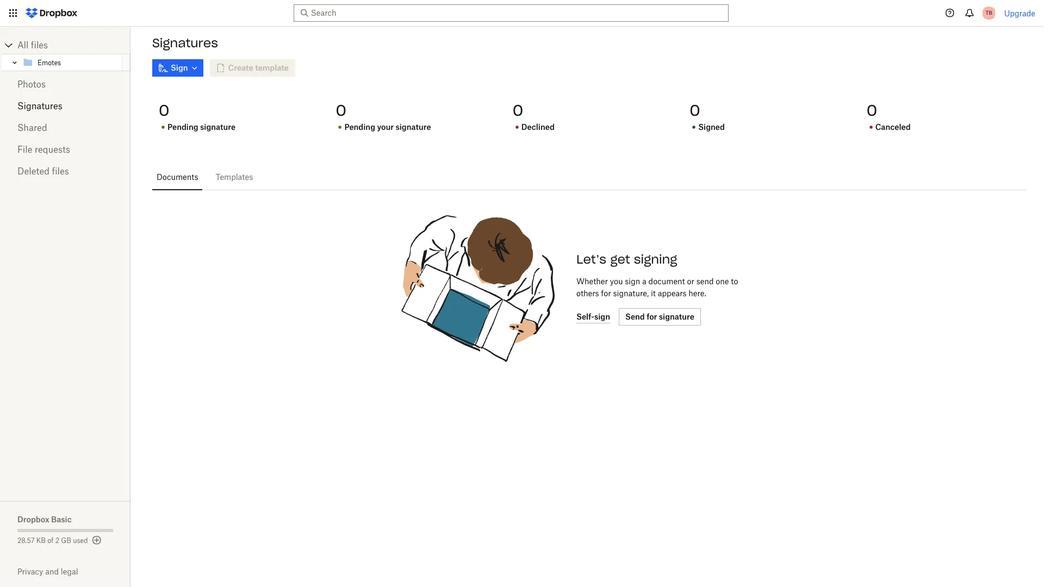Task type: vqa. For each thing, say whether or not it's contained in the screenshot.
2nd Pending from the right
yes



Task type: describe. For each thing, give the bounding box(es) containing it.
upgrade
[[1005, 8, 1036, 18]]

signature,
[[613, 289, 649, 298]]

gb
[[61, 537, 71, 545]]

self-sign button
[[577, 311, 611, 324]]

others
[[577, 289, 599, 298]]

canceled
[[876, 122, 911, 132]]

send
[[697, 277, 714, 286]]

requests
[[35, 144, 70, 155]]

28.57 kb of 2 gb used
[[17, 537, 88, 545]]

sign button
[[152, 59, 203, 77]]

all
[[17, 40, 29, 51]]

all files tree
[[2, 36, 131, 71]]

one
[[716, 277, 729, 286]]

28.57
[[17, 537, 35, 545]]

Search in folder "Dropbox" text field
[[311, 7, 709, 19]]

0 for declined
[[513, 101, 524, 120]]

pending for pending signature
[[168, 122, 198, 132]]

templates
[[216, 172, 253, 182]]

signing
[[634, 252, 678, 267]]

1 horizontal spatial signatures
[[152, 35, 218, 51]]

0 for canceled
[[867, 101, 878, 120]]

let's
[[577, 252, 607, 267]]

shared
[[17, 122, 47, 133]]

let's get signing
[[577, 252, 678, 267]]

get
[[611, 252, 630, 267]]

dropbox
[[17, 515, 49, 525]]

file
[[17, 144, 32, 155]]

signatures link
[[17, 95, 113, 117]]

privacy
[[17, 568, 43, 577]]

send
[[626, 312, 645, 322]]

to
[[731, 277, 739, 286]]

0 horizontal spatial signatures
[[17, 101, 62, 112]]

deleted
[[17, 166, 50, 177]]

templates tab
[[211, 164, 258, 190]]

privacy and legal link
[[17, 568, 131, 577]]

you
[[610, 277, 623, 286]]

your
[[377, 122, 394, 132]]

file requests
[[17, 144, 70, 155]]

0 for signed
[[690, 101, 701, 120]]

tab list containing documents
[[152, 164, 1027, 190]]

pending your signature
[[345, 122, 431, 132]]

declined
[[522, 122, 555, 132]]

self-sign
[[577, 312, 611, 321]]

for inside send for signature button
[[647, 312, 658, 322]]

and
[[45, 568, 59, 577]]

send for signature
[[626, 312, 695, 322]]

photos
[[17, 79, 46, 90]]



Task type: locate. For each thing, give the bounding box(es) containing it.
signature inside button
[[659, 312, 695, 322]]

0 horizontal spatial pending
[[168, 122, 198, 132]]

global header element
[[0, 0, 1045, 27]]

used
[[73, 537, 88, 545]]

for down "you"
[[601, 289, 611, 298]]

0 horizontal spatial files
[[31, 40, 48, 51]]

emotes link
[[22, 56, 120, 69]]

for right send
[[647, 312, 658, 322]]

privacy and legal
[[17, 568, 78, 577]]

0 vertical spatial for
[[601, 289, 611, 298]]

1 vertical spatial sign
[[595, 312, 611, 321]]

signatures up sign
[[152, 35, 218, 51]]

for
[[601, 289, 611, 298], [647, 312, 658, 322]]

sign
[[171, 63, 188, 72]]

signed
[[699, 122, 725, 132]]

shared link
[[17, 117, 113, 139]]

tb button
[[981, 4, 998, 22]]

sign inside whether you sign a document or send one to others for signature, it appears here.
[[625, 277, 641, 286]]

sign inside button
[[595, 312, 611, 321]]

documents tab
[[152, 164, 203, 190]]

deleted files link
[[17, 161, 113, 182]]

2
[[55, 537, 59, 545]]

get more space image
[[90, 534, 103, 547]]

tb
[[986, 9, 993, 16]]

pending left your
[[345, 122, 375, 132]]

0 horizontal spatial for
[[601, 289, 611, 298]]

basic
[[51, 515, 72, 525]]

of
[[47, 537, 54, 545]]

document
[[649, 277, 685, 286]]

signature up templates
[[200, 122, 236, 132]]

1 horizontal spatial pending
[[345, 122, 375, 132]]

4 0 from the left
[[690, 101, 701, 120]]

dropbox basic
[[17, 515, 72, 525]]

kb
[[36, 537, 46, 545]]

it
[[651, 289, 656, 298]]

2 horizontal spatial signature
[[659, 312, 695, 322]]

0 up 'pending your signature' on the left of the page
[[336, 101, 347, 120]]

whether
[[577, 277, 608, 286]]

1 vertical spatial signatures
[[17, 101, 62, 112]]

pending
[[168, 122, 198, 132], [345, 122, 375, 132]]

2 pending from the left
[[345, 122, 375, 132]]

0 up signed
[[690, 101, 701, 120]]

appears
[[658, 289, 687, 298]]

sign
[[625, 277, 641, 286], [595, 312, 611, 321]]

0 up canceled
[[867, 101, 878, 120]]

1 0 from the left
[[159, 101, 169, 120]]

5 0 from the left
[[867, 101, 878, 120]]

files for deleted files
[[52, 166, 69, 177]]

1 horizontal spatial sign
[[625, 277, 641, 286]]

pending up documents
[[168, 122, 198, 132]]

or
[[687, 277, 695, 286]]

1 horizontal spatial signature
[[396, 122, 431, 132]]

signatures
[[152, 35, 218, 51], [17, 101, 62, 112]]

signature for send for signature
[[659, 312, 695, 322]]

documents
[[157, 172, 198, 182]]

file requests link
[[17, 139, 113, 161]]

2 0 from the left
[[336, 101, 347, 120]]

files
[[31, 40, 48, 51], [52, 166, 69, 177]]

0 horizontal spatial sign
[[595, 312, 611, 321]]

self-
[[577, 312, 595, 321]]

for inside whether you sign a document or send one to others for signature, it appears here.
[[601, 289, 611, 298]]

signatures up 'shared'
[[17, 101, 62, 112]]

1 vertical spatial for
[[647, 312, 658, 322]]

signature for pending your signature
[[396, 122, 431, 132]]

legal
[[61, 568, 78, 577]]

signature right your
[[396, 122, 431, 132]]

dropbox logo - go to the homepage image
[[22, 4, 81, 22]]

files inside tree
[[31, 40, 48, 51]]

a
[[643, 277, 647, 286]]

files right all
[[31, 40, 48, 51]]

0 horizontal spatial signature
[[200, 122, 236, 132]]

0
[[159, 101, 169, 120], [336, 101, 347, 120], [513, 101, 524, 120], [690, 101, 701, 120], [867, 101, 878, 120]]

sign left a
[[625, 277, 641, 286]]

send for signature button
[[619, 309, 701, 326]]

0 vertical spatial signatures
[[152, 35, 218, 51]]

pending signature
[[168, 122, 236, 132]]

0 vertical spatial files
[[31, 40, 48, 51]]

files for all files
[[31, 40, 48, 51]]

tab list
[[152, 164, 1027, 190]]

photos link
[[17, 73, 113, 95]]

0 up declined
[[513, 101, 524, 120]]

pending for pending your signature
[[345, 122, 375, 132]]

1 pending from the left
[[168, 122, 198, 132]]

3 0 from the left
[[513, 101, 524, 120]]

0 up pending signature
[[159, 101, 169, 120]]

upgrade link
[[1005, 8, 1036, 18]]

signature
[[200, 122, 236, 132], [396, 122, 431, 132], [659, 312, 695, 322]]

emotes
[[38, 58, 61, 67]]

all files
[[17, 40, 48, 51]]

deleted files
[[17, 166, 69, 177]]

whether you sign a document or send one to others for signature, it appears here.
[[577, 277, 739, 298]]

files down file requests link
[[52, 166, 69, 177]]

sign down others
[[595, 312, 611, 321]]

all files link
[[17, 36, 131, 54]]

1 vertical spatial files
[[52, 166, 69, 177]]

1 horizontal spatial for
[[647, 312, 658, 322]]

1 horizontal spatial files
[[52, 166, 69, 177]]

signature down appears
[[659, 312, 695, 322]]

0 for pending your signature
[[336, 101, 347, 120]]

0 vertical spatial sign
[[625, 277, 641, 286]]

here.
[[689, 289, 707, 298]]

0 for pending signature
[[159, 101, 169, 120]]



